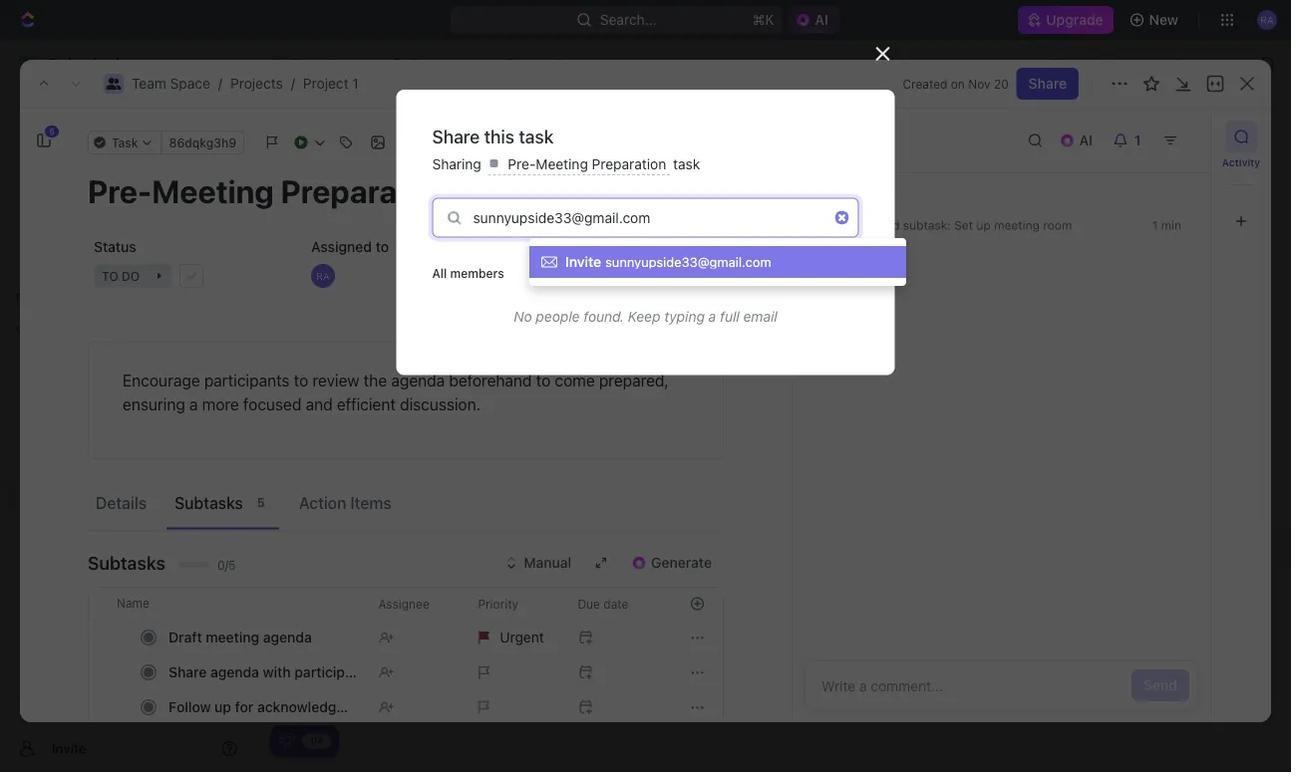 Task type: vqa. For each thing, say whether or not it's contained in the screenshot.
'Pre-' to the right
yes



Task type: locate. For each thing, give the bounding box(es) containing it.
name
[[503, 347, 539, 364]]

2 horizontal spatial space
[[330, 55, 370, 72]]

0 vertical spatial invite
[[566, 254, 602, 270]]

0 vertical spatial team
[[291, 55, 326, 72]]

draft meeting agenda
[[169, 630, 312, 646]]

projects up 'share this task'
[[412, 55, 464, 72]]

pre-
[[508, 156, 536, 173], [358, 538, 387, 554]]

add down ‎come
[[358, 382, 384, 399]]

add task for add task button underneath task 3
[[358, 573, 417, 589]]

2 horizontal spatial projects
[[412, 55, 464, 72]]

set
[[955, 218, 974, 232]]

task 3 link
[[353, 497, 647, 526]]

0 horizontal spatial up
[[215, 700, 231, 716]]

0 vertical spatial 5
[[49, 127, 55, 136]]

a left the full
[[709, 308, 716, 325]]

1 vertical spatial project
[[303, 75, 349, 92]]

sidebar navigation
[[0, 40, 254, 773]]

a inside encourage participants to review the agenda beforehand to come prepared, ensuring a more focused and efficient discussion.
[[190, 395, 198, 414]]

on
[[951, 77, 965, 91]]

task right the
[[388, 382, 417, 399]]

1 horizontal spatial project 1 link
[[481, 52, 569, 76]]

‎come up with project name
[[358, 347, 539, 364]]

share up follow
[[169, 665, 207, 681]]

agenda up discussion.
[[391, 372, 445, 390]]

project 1 up the this
[[506, 55, 564, 72]]

share button
[[1039, 48, 1102, 80], [1017, 68, 1079, 100]]

add task down ‎come
[[358, 382, 417, 399]]

0 vertical spatial agenda
[[391, 372, 445, 390]]

1 vertical spatial subtasks
[[88, 553, 165, 574]]

pre- down task 3
[[358, 538, 387, 554]]

0 horizontal spatial team
[[48, 388, 83, 405]]

0 horizontal spatial pre-
[[358, 538, 387, 554]]

typing
[[665, 308, 705, 325]]

user group image
[[106, 78, 121, 90]]

1 horizontal spatial meeting
[[995, 218, 1040, 232]]

pre- down the this
[[508, 156, 536, 173]]

subtasks
[[175, 494, 243, 513], [88, 553, 165, 574]]

0 vertical spatial team space, , element
[[271, 56, 287, 72]]

prepared,
[[599, 372, 669, 390]]

0 horizontal spatial meeting
[[206, 630, 260, 646]]

team down the spaces
[[48, 388, 83, 405]]

favorites
[[16, 290, 69, 304]]

86dqkg3h9 button
[[161, 131, 244, 155]]

share this task
[[432, 126, 554, 147]]

add for add task button on top of no
[[490, 283, 513, 297]]

agenda up share agenda with participants
[[263, 630, 312, 646]]

to up 'and' at the left
[[294, 372, 308, 390]]

1 horizontal spatial projects link
[[230, 75, 283, 92]]

agenda
[[391, 372, 445, 390], [263, 630, 312, 646], [210, 665, 259, 681]]

0 vertical spatial with
[[421, 347, 449, 364]]

0 vertical spatial project 1
[[506, 55, 564, 72]]

tree
[[8, 347, 245, 616]]

1 horizontal spatial projects
[[230, 75, 283, 92]]

3
[[392, 503, 401, 519]]

keep
[[628, 308, 661, 325]]

1 horizontal spatial team space, , element
[[271, 56, 287, 72]]

automations button
[[1111, 49, 1214, 79]]

members
[[450, 267, 504, 281]]

1 vertical spatial invite
[[52, 741, 87, 758]]

in
[[326, 283, 339, 297]]

projects link up 86dqkg3h9
[[230, 75, 283, 92]]

action items button
[[291, 485, 400, 521]]

up right set
[[977, 218, 991, 232]]

up inside task sidebar content section
[[977, 218, 991, 232]]

in progress
[[326, 283, 407, 297]]

pre-meeting preparation up gantt
[[504, 156, 670, 173]]

0 horizontal spatial team space, , element
[[18, 387, 38, 407]]

1 vertical spatial pre-meeting preparation
[[358, 538, 521, 554]]

details button
[[88, 485, 155, 521]]

add down task 3
[[358, 573, 384, 589]]

add down the members on the left top
[[490, 283, 513, 297]]

share down upgrade "link"
[[1051, 55, 1090, 72]]

share agenda with participants
[[169, 665, 373, 681]]

subtasks up 0/5
[[175, 494, 243, 513]]

1 horizontal spatial meeting
[[536, 156, 588, 173]]

0 horizontal spatial agenda
[[210, 665, 259, 681]]

team space link
[[266, 52, 375, 76], [132, 75, 210, 92], [48, 381, 241, 413]]

add task down task 3
[[358, 573, 417, 589]]

0 vertical spatial up
[[977, 218, 991, 232]]

share button right 20
[[1017, 68, 1079, 100]]

a left more
[[190, 395, 198, 414]]

team space
[[291, 55, 370, 72], [48, 388, 127, 405]]

pre-meeting preparation
[[504, 156, 670, 173], [358, 538, 521, 554]]

share agenda with participants link
[[164, 659, 373, 688]]

team space up team space / projects / project 1 at top left
[[291, 55, 370, 72]]

5 inside button
[[49, 127, 55, 136]]

0 horizontal spatial to
[[294, 372, 308, 390]]

participants up focused
[[204, 372, 290, 390]]

1/4
[[309, 736, 324, 747]]

projects link down ensuring
[[60, 415, 190, 447]]

0 vertical spatial projects
[[412, 55, 464, 72]]

1 vertical spatial team space
[[48, 388, 127, 405]]

0 vertical spatial project
[[506, 55, 553, 72]]

task left "task sidebar navigation" tab list
[[1178, 128, 1208, 145]]

add task up no
[[490, 283, 543, 297]]

items
[[350, 494, 392, 513]]

team space, , element inside "sidebar" navigation
[[18, 387, 38, 407]]

1 vertical spatial space
[[170, 75, 210, 92]]

subtasks down details button
[[88, 553, 165, 574]]

task sidebar navigation tab list
[[1220, 121, 1264, 237]]

0/5
[[217, 559, 236, 573]]

2 vertical spatial team
[[48, 388, 83, 405]]

2 horizontal spatial agenda
[[391, 372, 445, 390]]

Edit task name text field
[[88, 173, 724, 210]]

0 horizontal spatial team space
[[48, 388, 127, 405]]

task up invite by name or email text field
[[673, 156, 700, 173]]

team space, , element
[[271, 56, 287, 72], [18, 387, 38, 407]]

up inside "link"
[[215, 700, 231, 716]]

0 horizontal spatial a
[[190, 395, 198, 414]]

action items
[[299, 494, 392, 513]]

1 vertical spatial a
[[190, 395, 198, 414]]

add task for add task button under automations button
[[1148, 128, 1208, 145]]

invite
[[566, 254, 602, 270], [52, 741, 87, 758]]

2 vertical spatial projects
[[60, 422, 112, 439]]

preparation down task 3 link
[[444, 538, 521, 554]]

0 vertical spatial participants
[[204, 372, 290, 390]]

table link
[[631, 180, 670, 207]]

projects up 86dqkg3h9
[[230, 75, 283, 92]]

2 horizontal spatial up
[[977, 218, 991, 232]]

0 horizontal spatial task
[[519, 126, 554, 147]]

1 vertical spatial up
[[400, 347, 417, 364]]

0 horizontal spatial 5
[[49, 127, 55, 136]]

2 horizontal spatial projects link
[[387, 52, 469, 76]]

team space, , element up team space / projects / project 1 at top left
[[271, 56, 287, 72]]

task right the this
[[519, 126, 554, 147]]

1 horizontal spatial 5
[[257, 496, 265, 510]]

team space, , element down the spaces
[[18, 387, 38, 407]]

1 horizontal spatial pre-
[[508, 156, 536, 173]]

0 horizontal spatial projects link
[[60, 415, 190, 447]]

5 left action
[[257, 496, 265, 510]]

created
[[857, 218, 900, 232]]

list
[[404, 185, 428, 201]]

projects up details button
[[60, 422, 112, 439]]

2 vertical spatial space
[[86, 388, 127, 405]]

add task button
[[1136, 121, 1220, 153], [466, 278, 551, 302], [349, 379, 425, 402], [349, 569, 425, 593]]

inbox
[[48, 138, 83, 155]]

with left project
[[421, 347, 449, 364]]

5
[[49, 127, 55, 136], [257, 496, 265, 510]]

0 horizontal spatial participants
[[204, 372, 290, 390]]

share up sharing
[[432, 126, 480, 147]]

0 horizontal spatial space
[[86, 388, 127, 405]]

meeting down 3
[[387, 538, 440, 554]]

2 vertical spatial agenda
[[210, 665, 259, 681]]

0 horizontal spatial project 1 link
[[303, 75, 359, 92]]

add task button up no
[[466, 278, 551, 302]]

1 horizontal spatial up
[[400, 347, 417, 364]]

1 vertical spatial projects
[[230, 75, 283, 92]]

1 horizontal spatial preparation
[[592, 156, 667, 173]]

projects link up 'share this task'
[[387, 52, 469, 76]]

project 1 up board
[[302, 119, 417, 152]]

share right 20
[[1029, 75, 1067, 92]]

up right ‎come
[[400, 347, 417, 364]]

meeting inside task sidebar content section
[[995, 218, 1040, 232]]

1 vertical spatial with
[[263, 665, 291, 681]]

1 vertical spatial agenda
[[263, 630, 312, 646]]

tree containing team space
[[8, 347, 245, 616]]

1 horizontal spatial project 1
[[506, 55, 564, 72]]

team space down the spaces
[[48, 388, 127, 405]]

0 horizontal spatial projects
[[60, 422, 112, 439]]

up left the for
[[215, 700, 231, 716]]

1 horizontal spatial with
[[421, 347, 449, 364]]

pre-meeting preparation down 3
[[358, 538, 521, 554]]

0 horizontal spatial with
[[263, 665, 291, 681]]

project 1
[[506, 55, 564, 72], [302, 119, 417, 152]]

team up team space / projects / project 1 at top left
[[291, 55, 326, 72]]

task for add task button underneath task 3
[[388, 573, 417, 589]]

participants up the acknowledgment
[[295, 665, 373, 681]]

task 3
[[358, 503, 401, 519]]

1 vertical spatial task
[[673, 156, 700, 173]]

invite inside "sidebar" navigation
[[52, 741, 87, 758]]

0 horizontal spatial invite
[[52, 741, 87, 758]]

with up follow up for acknowledgment
[[263, 665, 291, 681]]

0 vertical spatial meeting
[[995, 218, 1040, 232]]

0 vertical spatial space
[[330, 55, 370, 72]]

1 vertical spatial meeting
[[206, 630, 260, 646]]

1 horizontal spatial space
[[170, 75, 210, 92]]

date
[[559, 239, 589, 255]]

0 vertical spatial meeting
[[536, 156, 588, 173]]

1 min
[[1153, 218, 1182, 232]]

with
[[421, 347, 449, 364], [263, 665, 291, 681]]

room
[[1044, 218, 1073, 232]]

share
[[1051, 55, 1090, 72], [1029, 75, 1067, 92], [432, 126, 480, 147], [169, 665, 207, 681]]

1 horizontal spatial task
[[673, 156, 700, 173]]

1 horizontal spatial team
[[132, 75, 166, 92]]

1 horizontal spatial agenda
[[263, 630, 312, 646]]

0 vertical spatial team space
[[291, 55, 370, 72]]

meeting right draft
[[206, 630, 260, 646]]

1 horizontal spatial invite
[[566, 254, 602, 270]]

1 vertical spatial team space, , element
[[18, 387, 38, 407]]

task up no
[[517, 283, 543, 297]]

team space inside tree
[[48, 388, 127, 405]]

0 vertical spatial a
[[709, 308, 716, 325]]

meeting up gantt link
[[536, 156, 588, 173]]

meeting left room
[[995, 218, 1040, 232]]

1 horizontal spatial a
[[709, 308, 716, 325]]

0 horizontal spatial project 1
[[302, 119, 417, 152]]

project 1 link
[[481, 52, 569, 76], [303, 75, 359, 92]]

1
[[557, 55, 564, 72], [353, 75, 359, 92], [398, 119, 411, 152], [1153, 218, 1158, 232]]

2 horizontal spatial team
[[291, 55, 326, 72]]

projects link inside tree
[[60, 415, 190, 447]]

team right user group image
[[132, 75, 166, 92]]

0 vertical spatial task
[[519, 126, 554, 147]]

add
[[1148, 128, 1174, 145], [490, 283, 513, 297], [358, 382, 384, 399], [358, 573, 384, 589]]

project
[[506, 55, 553, 72], [303, 75, 349, 92], [302, 119, 392, 152]]

team space / projects / project 1
[[132, 75, 359, 92]]

ensuring
[[123, 395, 185, 414]]

0 horizontal spatial subtasks
[[88, 553, 165, 574]]

table
[[635, 185, 670, 201]]

for
[[235, 700, 254, 716]]

task
[[1178, 128, 1208, 145], [517, 283, 543, 297], [388, 382, 417, 399], [358, 503, 388, 519], [388, 573, 417, 589]]

1 vertical spatial participants
[[295, 665, 373, 681]]

subtask:
[[903, 218, 951, 232]]

0 horizontal spatial meeting
[[387, 538, 440, 554]]

1 vertical spatial pre-
[[358, 538, 387, 554]]

projects
[[412, 55, 464, 72], [230, 75, 283, 92], [60, 422, 112, 439]]

to left come
[[536, 372, 551, 390]]

0 vertical spatial subtasks
[[175, 494, 243, 513]]

participants inside encourage participants to review the agenda beforehand to come prepared, ensuring a more focused and efficient discussion.
[[204, 372, 290, 390]]

meeting inside the draft meeting agenda link
[[206, 630, 260, 646]]

up for ‎come up with project name
[[400, 347, 417, 364]]

0 vertical spatial pre-
[[508, 156, 536, 173]]

gantt
[[561, 185, 598, 201]]

task for add task button under automations button
[[1178, 128, 1208, 145]]

space
[[330, 55, 370, 72], [170, 75, 210, 92], [86, 388, 127, 405]]

preparation up table link
[[592, 156, 667, 173]]

5 up inbox
[[49, 127, 55, 136]]

agenda down draft meeting agenda
[[210, 665, 259, 681]]

search...
[[600, 11, 657, 28]]

add task down automations button
[[1148, 128, 1208, 145]]

nov
[[969, 77, 991, 91]]

1 horizontal spatial team space
[[291, 55, 370, 72]]

min
[[1162, 218, 1182, 232]]

1 vertical spatial project 1
[[302, 119, 417, 152]]

1 vertical spatial meeting
[[387, 538, 440, 554]]

a
[[709, 308, 716, 325], [190, 395, 198, 414]]

draft
[[169, 630, 202, 646]]

to right assigned
[[376, 239, 389, 255]]

people
[[536, 308, 580, 325]]

add down automations button
[[1148, 128, 1174, 145]]

home link
[[8, 97, 245, 129]]

spaces
[[16, 324, 58, 338]]

task down 3
[[388, 573, 417, 589]]

no
[[514, 308, 532, 325]]

1 vertical spatial preparation
[[444, 538, 521, 554]]

tree inside "sidebar" navigation
[[8, 347, 245, 616]]

add task button down task 3
[[349, 569, 425, 593]]

2 vertical spatial up
[[215, 700, 231, 716]]

calendar
[[465, 185, 524, 201]]



Task type: describe. For each thing, give the bounding box(es) containing it.
generate button
[[620, 548, 724, 579]]

space inside tree
[[86, 388, 127, 405]]

calendar link
[[461, 180, 524, 207]]

invite sunnyupside33@gmail.com
[[566, 254, 772, 270]]

meeting inside pre-meeting preparation link
[[387, 538, 440, 554]]

onboarding checklist button image
[[278, 734, 294, 750]]

add for add task button underneath task 3
[[358, 573, 384, 589]]

up for follow up for acknowledgment
[[215, 700, 231, 716]]

send
[[1144, 678, 1178, 694]]

home
[[48, 104, 86, 121]]

created
[[903, 77, 948, 91]]

automations
[[1121, 55, 1204, 72]]

new
[[1150, 11, 1179, 28]]

the
[[364, 372, 387, 390]]

team inside tree
[[48, 388, 83, 405]]

all
[[432, 267, 447, 281]]

gantt link
[[557, 180, 598, 207]]

due
[[529, 239, 555, 255]]

this
[[484, 126, 515, 147]]

86dqkg3h9
[[169, 136, 236, 150]]

add task button down ‎come
[[349, 379, 425, 402]]

encourage
[[123, 372, 200, 390]]

draft meeting agenda link
[[164, 624, 362, 653]]

1 vertical spatial 5
[[257, 496, 265, 510]]

efficient
[[337, 395, 396, 414]]

upgrade
[[1047, 11, 1104, 28]]

sharing
[[432, 156, 485, 173]]

1 horizontal spatial participants
[[295, 665, 373, 681]]

follow up for acknowledgment
[[169, 700, 370, 716]]

task left 3
[[358, 503, 388, 519]]

add for add task button underneath ‎come
[[358, 382, 384, 399]]

‎come up with project name link
[[353, 341, 647, 370]]

1 horizontal spatial to
[[376, 239, 389, 255]]

projects inside "sidebar" navigation
[[60, 422, 112, 439]]

sunnyupside33@gmail.com
[[606, 255, 772, 270]]

add task for add task button underneath ‎come
[[358, 382, 417, 399]]

share inside share agenda with participants link
[[169, 665, 207, 681]]

task for add task button underneath ‎come
[[388, 382, 417, 399]]

task for add task button on top of no
[[517, 283, 543, 297]]

found.
[[584, 308, 624, 325]]

Search tasks... text field
[[1043, 227, 1243, 257]]

add task button down automations button
[[1136, 121, 1220, 153]]

0 vertical spatial pre-meeting preparation
[[504, 156, 670, 173]]

2 vertical spatial project
[[302, 119, 392, 152]]

upgrade link
[[1019, 6, 1114, 34]]

0 horizontal spatial preparation
[[444, 538, 521, 554]]

details
[[96, 494, 147, 513]]

follow up for acknowledgment link
[[164, 694, 370, 723]]

board link
[[324, 180, 367, 207]]

share button down upgrade "link"
[[1039, 48, 1102, 80]]

invite for invite sunnyupside33@gmail.com
[[566, 254, 602, 270]]

focused
[[243, 395, 302, 414]]

1 vertical spatial team
[[132, 75, 166, 92]]

invite for invite
[[52, 741, 87, 758]]

new button
[[1122, 4, 1191, 36]]

agenda inside encourage participants to review the agenda beforehand to come prepared, ensuring a more focused and efficient discussion.
[[391, 372, 445, 390]]

set up meeting room link
[[955, 218, 1073, 232]]

board
[[328, 185, 367, 201]]

with for participants
[[263, 665, 291, 681]]

progress
[[342, 283, 407, 297]]

due date
[[529, 239, 589, 255]]

come
[[555, 372, 595, 390]]

20
[[994, 77, 1009, 91]]

dashboards link
[[8, 198, 245, 230]]

add for add task button under automations button
[[1148, 128, 1174, 145]]

assigned to
[[311, 239, 389, 255]]

Invite by name or email text field
[[443, 203, 827, 233]]

beforehand
[[449, 372, 532, 390]]

list link
[[400, 180, 428, 207]]

with for project
[[421, 347, 449, 364]]

you created subtask: set up meeting room
[[833, 218, 1073, 232]]

1 inside task sidebar content section
[[1153, 218, 1158, 232]]

acknowledgment
[[257, 700, 370, 716]]

onboarding checklist button element
[[278, 734, 294, 750]]

you
[[833, 218, 854, 232]]

favorites button
[[8, 285, 77, 309]]

clear search image
[[835, 211, 849, 225]]

activity
[[1223, 157, 1261, 168]]

and
[[306, 395, 333, 414]]

5 button
[[28, 125, 60, 157]]

follow
[[169, 700, 211, 716]]

encourage participants to review the agenda beforehand to come prepared, ensuring a more focused and efficient discussion.
[[123, 372, 673, 414]]

1 horizontal spatial subtasks
[[175, 494, 243, 513]]

review
[[313, 372, 360, 390]]

discussion.
[[400, 395, 481, 414]]

add task for add task button on top of no
[[490, 283, 543, 297]]

a inside all members no people found. keep typing a full email
[[709, 308, 716, 325]]

more
[[202, 395, 239, 414]]

dashboards
[[48, 206, 125, 222]]

assigned
[[311, 239, 372, 255]]

send button
[[1132, 670, 1190, 702]]

pre-meeting preparation link
[[353, 532, 647, 561]]

created on nov 20
[[903, 77, 1009, 91]]

team space link inside tree
[[48, 381, 241, 413]]

2 horizontal spatial to
[[536, 372, 551, 390]]

0 vertical spatial preparation
[[592, 156, 667, 173]]

⌘k
[[753, 11, 775, 28]]

email
[[744, 308, 778, 325]]

‎come
[[358, 347, 397, 364]]

hide button
[[795, 230, 838, 254]]

status
[[94, 239, 136, 255]]

action
[[299, 494, 346, 513]]

task sidebar content section
[[792, 109, 1211, 723]]



